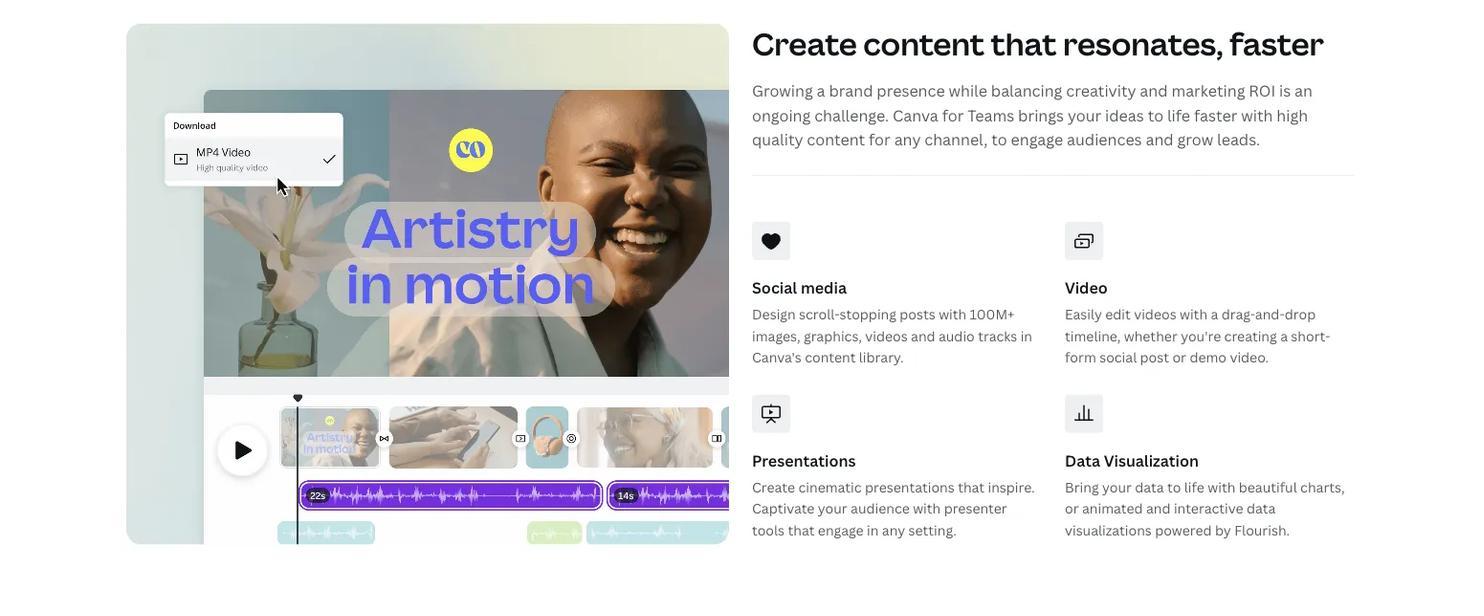 Task type: locate. For each thing, give the bounding box(es) containing it.
content down challenge. in the right top of the page
[[807, 129, 865, 150]]

to down teams
[[992, 129, 1007, 150]]

0 vertical spatial or
[[1173, 348, 1187, 366]]

that up balancing
[[991, 22, 1057, 64]]

in right tracks
[[1021, 327, 1033, 345]]

0 horizontal spatial to
[[992, 129, 1007, 150]]

with
[[1241, 105, 1273, 125], [939, 305, 967, 323], [1180, 305, 1208, 323], [1208, 478, 1236, 496], [913, 500, 941, 518]]

100m+
[[970, 305, 1015, 323]]

1 horizontal spatial a
[[1211, 305, 1218, 323]]

data up flourish.
[[1247, 500, 1276, 518]]

a left brand
[[817, 80, 825, 101]]

a
[[817, 80, 825, 101], [1211, 305, 1218, 323], [1280, 327, 1288, 345]]

1 horizontal spatial or
[[1173, 348, 1187, 366]]

create up captivate at the bottom right of the page
[[752, 478, 795, 496]]

engage inside growing a brand presence while balancing creativity and marketing roi is an ongoing challenge. canva for teams brings your ideas to life faster with high quality content for any channel, to engage audiences and grow leads.
[[1011, 129, 1063, 150]]

1 vertical spatial create
[[752, 478, 795, 496]]

life up "grow"
[[1167, 105, 1190, 125]]

images,
[[752, 327, 801, 345]]

0 vertical spatial for
[[942, 105, 964, 125]]

2 horizontal spatial a
[[1280, 327, 1288, 345]]

with up "you're"
[[1180, 305, 1208, 323]]

with up setting.
[[913, 500, 941, 518]]

flourish.
[[1235, 521, 1290, 539]]

1 vertical spatial to
[[992, 129, 1007, 150]]

growing a brand presence while balancing creativity and marketing roi is an ongoing challenge. canva for teams brings your ideas to life faster with high quality content for any channel, to engage audiences and grow leads.
[[752, 80, 1313, 150]]

grow
[[1178, 129, 1214, 150]]

1 vertical spatial for
[[869, 129, 891, 150]]

to down visualization
[[1168, 478, 1181, 496]]

for down challenge. in the right top of the page
[[869, 129, 891, 150]]

that down captivate at the bottom right of the page
[[788, 521, 815, 539]]

with up interactive
[[1208, 478, 1236, 496]]

cinematic
[[799, 478, 862, 496]]

1 vertical spatial videos
[[865, 327, 908, 345]]

canva's
[[752, 348, 802, 366]]

a left drag- on the bottom
[[1211, 305, 1218, 323]]

content down graphics,
[[805, 348, 856, 366]]

and
[[1140, 80, 1168, 101], [1146, 129, 1174, 150], [911, 327, 935, 345], [1146, 500, 1171, 518]]

your inside growing a brand presence while balancing creativity and marketing roi is an ongoing challenge. canva for teams brings your ideas to life faster with high quality content for any channel, to engage audiences and grow leads.
[[1068, 105, 1102, 125]]

create
[[752, 22, 857, 64], [752, 478, 795, 496]]

0 vertical spatial data
[[1135, 478, 1164, 496]]

0 horizontal spatial videos
[[865, 327, 908, 345]]

faster inside growing a brand presence while balancing creativity and marketing roi is an ongoing challenge. canva for teams brings your ideas to life faster with high quality content for any channel, to engage audiences and grow leads.
[[1194, 105, 1238, 125]]

and down posts
[[911, 327, 935, 345]]

bring
[[1065, 478, 1099, 496]]

1 horizontal spatial to
[[1148, 105, 1164, 125]]

your down "cinematic"
[[818, 500, 848, 518]]

0 vertical spatial in
[[1021, 327, 1033, 345]]

visualization
[[1104, 450, 1199, 471]]

a down and-
[[1280, 327, 1288, 345]]

tools
[[752, 521, 785, 539]]

ideas
[[1105, 105, 1144, 125]]

with down roi
[[1241, 105, 1273, 125]]

life inside data visualization bring your data to life with beautiful charts, or animated and interactive data visualizations powered by flourish.
[[1184, 478, 1205, 496]]

and left "grow"
[[1146, 129, 1174, 150]]

faster down marketing
[[1194, 105, 1238, 125]]

0 horizontal spatial a
[[817, 80, 825, 101]]

presentations create cinematic presentations that inspire. captivate your audience with presenter tools that engage in any setting.
[[752, 450, 1035, 539]]

any down canva in the top of the page
[[894, 129, 921, 150]]

1 horizontal spatial engage
[[1011, 129, 1063, 150]]

in
[[1021, 327, 1033, 345], [867, 521, 879, 539]]

visualizations
[[1065, 521, 1152, 539]]

life up interactive
[[1184, 478, 1205, 496]]

or right post
[[1173, 348, 1187, 366]]

drag-
[[1222, 305, 1255, 323]]

0 vertical spatial any
[[894, 129, 921, 150]]

faster
[[1230, 22, 1324, 64], [1194, 105, 1238, 125]]

social
[[752, 277, 797, 298]]

2 vertical spatial that
[[788, 521, 815, 539]]

with inside video easily edit videos with a drag-and-drop timeline, whether you're creating a short- form social post or demo video.
[[1180, 305, 1208, 323]]

2 vertical spatial your
[[818, 500, 848, 518]]

challenge.
[[815, 105, 889, 125]]

any
[[894, 129, 921, 150], [882, 521, 905, 539]]

0 vertical spatial videos
[[1134, 305, 1177, 323]]

videos
[[1134, 305, 1177, 323], [865, 327, 908, 345]]

leads.
[[1217, 129, 1260, 150]]

content up presence
[[863, 22, 985, 64]]

1 horizontal spatial that
[[958, 478, 985, 496]]

your down creativity
[[1068, 105, 1102, 125]]

or
[[1173, 348, 1187, 366], [1065, 500, 1079, 518]]

resonates,
[[1063, 22, 1224, 64]]

in inside "presentations create cinematic presentations that inspire. captivate your audience with presenter tools that engage in any setting."
[[867, 521, 879, 539]]

content
[[863, 22, 985, 64], [807, 129, 865, 150], [805, 348, 856, 366]]

1 vertical spatial your
[[1102, 478, 1132, 496]]

1 vertical spatial in
[[867, 521, 879, 539]]

content inside social media design scroll-stopping posts with 100m+ images, graphics, videos and audio tracks in canva's content library.
[[805, 348, 856, 366]]

for up channel,
[[942, 105, 964, 125]]

2 vertical spatial a
[[1280, 327, 1288, 345]]

that
[[991, 22, 1057, 64], [958, 478, 985, 496], [788, 521, 815, 539]]

short-
[[1291, 327, 1330, 345]]

and-
[[1255, 305, 1285, 323]]

channel,
[[925, 129, 988, 150]]

video.
[[1230, 348, 1269, 366]]

2 vertical spatial content
[[805, 348, 856, 366]]

marketing
[[1172, 80, 1245, 101]]

1 vertical spatial content
[[807, 129, 865, 150]]

to
[[1148, 105, 1164, 125], [992, 129, 1007, 150], [1168, 478, 1181, 496]]

with inside data visualization bring your data to life with beautiful charts, or animated and interactive data visualizations powered by flourish.
[[1208, 478, 1236, 496]]

teams
[[968, 105, 1015, 125]]

engage down "cinematic"
[[818, 521, 864, 539]]

that up presenter
[[958, 478, 985, 496]]

video
[[1065, 277, 1108, 298]]

1 vertical spatial faster
[[1194, 105, 1238, 125]]

1 vertical spatial or
[[1065, 500, 1079, 518]]

1 horizontal spatial videos
[[1134, 305, 1177, 323]]

any down audience
[[882, 521, 905, 539]]

0 horizontal spatial engage
[[818, 521, 864, 539]]

0 vertical spatial engage
[[1011, 129, 1063, 150]]

1 horizontal spatial in
[[1021, 327, 1033, 345]]

while
[[949, 80, 988, 101]]

your
[[1068, 105, 1102, 125], [1102, 478, 1132, 496], [818, 500, 848, 518]]

demo
[[1190, 348, 1227, 366]]

with up audio at the right of page
[[939, 305, 967, 323]]

data
[[1135, 478, 1164, 496], [1247, 500, 1276, 518]]

1 vertical spatial any
[[882, 521, 905, 539]]

life
[[1167, 105, 1190, 125], [1184, 478, 1205, 496]]

data down visualization
[[1135, 478, 1164, 496]]

any inside "presentations create cinematic presentations that inspire. captivate your audience with presenter tools that engage in any setting."
[[882, 521, 905, 539]]

to right ideas
[[1148, 105, 1164, 125]]

creativity
[[1066, 80, 1136, 101]]

1 horizontal spatial data
[[1247, 500, 1276, 518]]

1 vertical spatial life
[[1184, 478, 1205, 496]]

0 horizontal spatial in
[[867, 521, 879, 539]]

1 vertical spatial engage
[[818, 521, 864, 539]]

0 horizontal spatial that
[[788, 521, 815, 539]]

0 horizontal spatial or
[[1065, 500, 1079, 518]]

1 create from the top
[[752, 22, 857, 64]]

beautiful
[[1239, 478, 1297, 496]]

0 vertical spatial your
[[1068, 105, 1102, 125]]

2 horizontal spatial that
[[991, 22, 1057, 64]]

and up powered
[[1146, 500, 1171, 518]]

for
[[942, 105, 964, 125], [869, 129, 891, 150]]

videos up library.
[[865, 327, 908, 345]]

data
[[1065, 450, 1101, 471]]

growing
[[752, 80, 813, 101]]

2 vertical spatial to
[[1168, 478, 1181, 496]]

videos up whether
[[1134, 305, 1177, 323]]

and up ideas
[[1140, 80, 1168, 101]]

an
[[1295, 80, 1313, 101]]

whether
[[1124, 327, 1178, 345]]

in inside social media design scroll-stopping posts with 100m+ images, graphics, videos and audio tracks in canva's content library.
[[1021, 327, 1033, 345]]

engage down brings
[[1011, 129, 1063, 150]]

2 horizontal spatial to
[[1168, 478, 1181, 496]]

create up growing
[[752, 22, 857, 64]]

or down bring
[[1065, 500, 1079, 518]]

faster up the is
[[1230, 22, 1324, 64]]

2 create from the top
[[752, 478, 795, 496]]

your up animated
[[1102, 478, 1132, 496]]

0 vertical spatial a
[[817, 80, 825, 101]]

creating
[[1224, 327, 1277, 345]]

in down audience
[[867, 521, 879, 539]]

0 vertical spatial life
[[1167, 105, 1190, 125]]

0 horizontal spatial for
[[869, 129, 891, 150]]

engage
[[1011, 129, 1063, 150], [818, 521, 864, 539]]

social media design scroll-stopping posts with 100m+ images, graphics, videos and audio tracks in canva's content library.
[[752, 277, 1033, 366]]

0 vertical spatial create
[[752, 22, 857, 64]]

0 vertical spatial that
[[991, 22, 1057, 64]]



Task type: vqa. For each thing, say whether or not it's contained in the screenshot.


Task type: describe. For each thing, give the bounding box(es) containing it.
animated
[[1082, 500, 1143, 518]]

and inside data visualization bring your data to life with beautiful charts, or animated and interactive data visualizations powered by flourish.
[[1146, 500, 1171, 518]]

audiences
[[1067, 129, 1142, 150]]

graphics,
[[804, 327, 862, 345]]

to inside data visualization bring your data to life with beautiful charts, or animated and interactive data visualizations powered by flourish.
[[1168, 478, 1181, 496]]

tracks
[[978, 327, 1017, 345]]

brand
[[829, 80, 873, 101]]

presentations
[[752, 450, 856, 471]]

1 vertical spatial a
[[1211, 305, 1218, 323]]

data visualization bring your data to life with beautiful charts, or animated and interactive data visualizations powered by flourish.
[[1065, 450, 1345, 539]]

setting.
[[909, 521, 957, 539]]

your inside data visualization bring your data to life with beautiful charts, or animated and interactive data visualizations powered by flourish.
[[1102, 478, 1132, 496]]

your inside "presentations create cinematic presentations that inspire. captivate your audience with presenter tools that engage in any setting."
[[818, 500, 848, 518]]

presence
[[877, 80, 945, 101]]

by
[[1215, 521, 1231, 539]]

0 vertical spatial to
[[1148, 105, 1164, 125]]

or inside data visualization bring your data to life with beautiful charts, or animated and interactive data visualizations powered by flourish.
[[1065, 500, 1079, 518]]

0 horizontal spatial data
[[1135, 478, 1164, 496]]

posts
[[900, 305, 936, 323]]

scroll-
[[799, 305, 840, 323]]

you're
[[1181, 327, 1221, 345]]

drop
[[1285, 305, 1316, 323]]

engage inside "presentations create cinematic presentations that inspire. captivate your audience with presenter tools that engage in any setting."
[[818, 521, 864, 539]]

or inside video easily edit videos with a drag-and-drop timeline, whether you're creating a short- form social post or demo video.
[[1173, 348, 1187, 366]]

presentations
[[865, 478, 955, 496]]

timeline,
[[1065, 327, 1121, 345]]

in for social media
[[1021, 327, 1033, 345]]

life inside growing a brand presence while balancing creativity and marketing roi is an ongoing challenge. canva for teams brings your ideas to life faster with high quality content for any channel, to engage audiences and grow leads.
[[1167, 105, 1190, 125]]

high
[[1277, 105, 1308, 125]]

a inside growing a brand presence while balancing creativity and marketing roi is an ongoing challenge. canva for teams brings your ideas to life faster with high quality content for any channel, to engage audiences and grow leads.
[[817, 80, 825, 101]]

captivate
[[752, 500, 815, 518]]

with inside "presentations create cinematic presentations that inspire. captivate your audience with presenter tools that engage in any setting."
[[913, 500, 941, 518]]

is
[[1279, 80, 1291, 101]]

charts,
[[1301, 478, 1345, 496]]

form
[[1065, 348, 1096, 366]]

with inside growing a brand presence while balancing creativity and marketing roi is an ongoing challenge. canva for teams brings your ideas to life faster with high quality content for any channel, to engage audiences and grow leads.
[[1241, 105, 1273, 125]]

quality
[[752, 129, 803, 150]]

presenter
[[944, 500, 1007, 518]]

audio
[[939, 327, 975, 345]]

any inside growing a brand presence while balancing creativity and marketing roi is an ongoing challenge. canva for teams brings your ideas to life faster with high quality content for any channel, to engage audiences and grow leads.
[[894, 129, 921, 150]]

1 vertical spatial that
[[958, 478, 985, 496]]

stopping
[[840, 305, 897, 323]]

video easily edit videos with a drag-and-drop timeline, whether you're creating a short- form social post or demo video.
[[1065, 277, 1330, 366]]

in for presentations
[[867, 521, 879, 539]]

canva
[[893, 105, 939, 125]]

with inside social media design scroll-stopping posts with 100m+ images, graphics, videos and audio tracks in canva's content library.
[[939, 305, 967, 323]]

create content that resonates, faster
[[752, 22, 1324, 64]]

library.
[[859, 348, 904, 366]]

1 horizontal spatial for
[[942, 105, 964, 125]]

media
[[801, 277, 847, 298]]

balancing
[[991, 80, 1063, 101]]

content inside growing a brand presence while balancing creativity and marketing roi is an ongoing challenge. canva for teams brings your ideas to life faster with high quality content for any channel, to engage audiences and grow leads.
[[807, 129, 865, 150]]

audience
[[851, 500, 910, 518]]

brings
[[1018, 105, 1064, 125]]

edit
[[1106, 305, 1131, 323]]

create inside "presentations create cinematic presentations that inspire. captivate your audience with presenter tools that engage in any setting."
[[752, 478, 795, 496]]

createcontentthatresonates image
[[126, 23, 729, 545]]

social
[[1100, 348, 1137, 366]]

design
[[752, 305, 796, 323]]

1 vertical spatial data
[[1247, 500, 1276, 518]]

post
[[1140, 348, 1169, 366]]

0 vertical spatial content
[[863, 22, 985, 64]]

0 vertical spatial faster
[[1230, 22, 1324, 64]]

interactive
[[1174, 500, 1244, 518]]

and inside social media design scroll-stopping posts with 100m+ images, graphics, videos and audio tracks in canva's content library.
[[911, 327, 935, 345]]

powered
[[1155, 521, 1212, 539]]

ongoing
[[752, 105, 811, 125]]

easily
[[1065, 305, 1102, 323]]

roi
[[1249, 80, 1276, 101]]

inspire.
[[988, 478, 1035, 496]]

videos inside social media design scroll-stopping posts with 100m+ images, graphics, videos and audio tracks in canva's content library.
[[865, 327, 908, 345]]

videos inside video easily edit videos with a drag-and-drop timeline, whether you're creating a short- form social post or demo video.
[[1134, 305, 1177, 323]]



